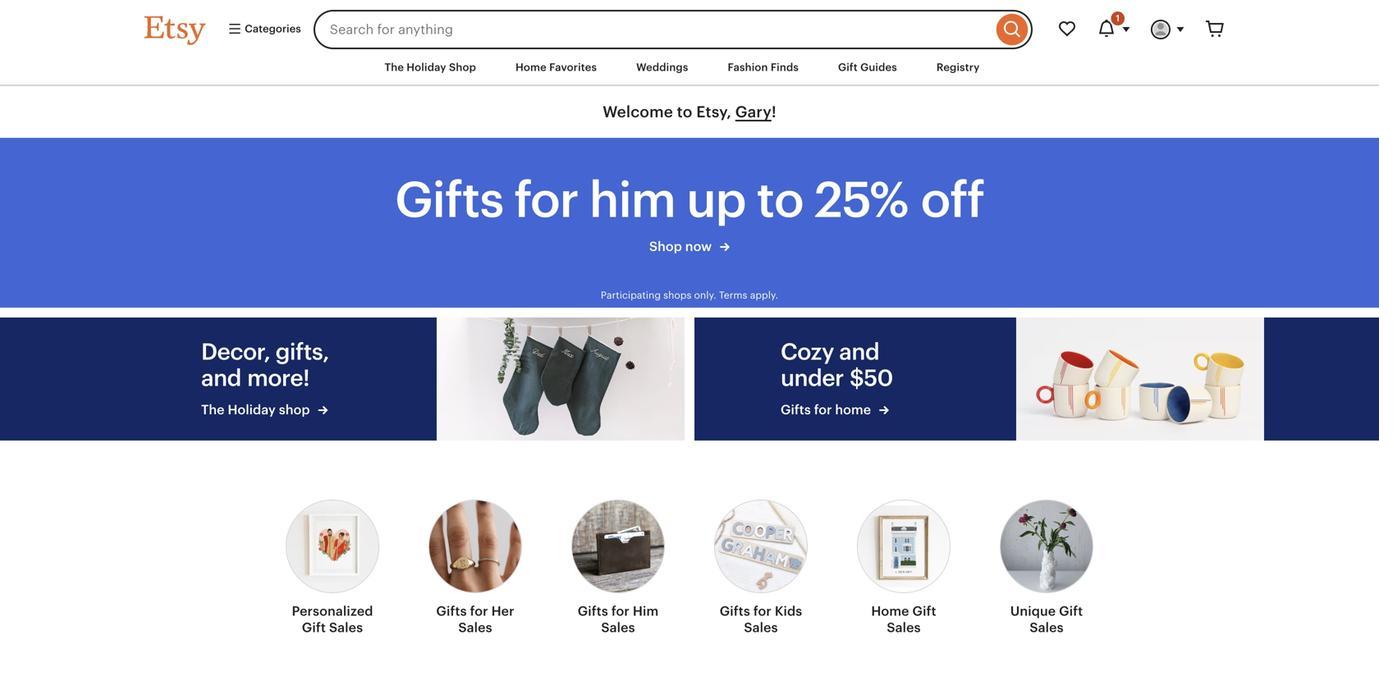 Task type: vqa. For each thing, say whether or not it's contained in the screenshot.
rightmost (25%
no



Task type: locate. For each thing, give the bounding box(es) containing it.
decor,
[[201, 339, 270, 365]]

registry link
[[924, 53, 992, 82]]

the holiday shop link
[[201, 401, 365, 419]]

1 vertical spatial the
[[201, 403, 225, 417]]

fashion finds link
[[715, 53, 811, 82]]

gifts for kids sales link
[[714, 490, 808, 643]]

0 horizontal spatial home
[[515, 61, 547, 73]]

1 horizontal spatial holiday
[[407, 61, 446, 73]]

the for the holiday shop
[[385, 61, 404, 73]]

gifts inside gifts for home link
[[781, 403, 811, 417]]

terms apply.
[[719, 290, 778, 301]]

gifts for gifts for home
[[781, 403, 811, 417]]

participating
[[601, 290, 661, 301]]

gift
[[838, 61, 858, 73], [912, 604, 936, 619], [1059, 604, 1083, 619], [302, 620, 326, 635]]

1 horizontal spatial home
[[871, 604, 909, 619]]

shop
[[449, 61, 476, 73], [649, 239, 682, 254]]

gifts inside the gifts for him sales
[[578, 604, 608, 619]]

welcome to etsy, gary !
[[603, 103, 776, 121]]

0 vertical spatial shop
[[449, 61, 476, 73]]

sales inside unique gift sales
[[1030, 620, 1064, 635]]

0 vertical spatial holiday
[[407, 61, 446, 73]]

under $50
[[781, 365, 893, 391]]

gift inside home gift sales
[[912, 604, 936, 619]]

gift inside the personalized gift sales
[[302, 620, 326, 635]]

1 horizontal spatial shop
[[649, 239, 682, 254]]

5 sales from the left
[[887, 620, 921, 635]]

home
[[835, 403, 871, 417]]

her
[[491, 604, 514, 619]]

for inside gifts for kids sales
[[753, 604, 772, 619]]

gifts for her sales
[[436, 604, 514, 635]]

6 sales from the left
[[1030, 620, 1064, 635]]

1 vertical spatial home
[[871, 604, 909, 619]]

gifts for gifts for kids sales
[[720, 604, 750, 619]]

None search field
[[313, 10, 1033, 49]]

to
[[677, 103, 692, 121], [757, 172, 803, 228]]

gifts inside gifts for kids sales
[[720, 604, 750, 619]]

1 sales from the left
[[329, 620, 363, 635]]

gift inside unique gift sales
[[1059, 604, 1083, 619]]

gifts for kids sales
[[720, 604, 802, 635]]

holiday for shop
[[407, 61, 446, 73]]

categories
[[242, 22, 301, 35]]

1 vertical spatial holiday
[[228, 403, 276, 417]]

weddings link
[[624, 53, 701, 82]]

cozy and under $50
[[781, 339, 893, 391]]

1 horizontal spatial the
[[385, 61, 404, 73]]

up
[[686, 172, 746, 228]]

for inside the gifts for him sales
[[611, 604, 630, 619]]

fashion
[[728, 61, 768, 73]]

menu bar
[[115, 49, 1264, 86]]

4 sales from the left
[[744, 620, 778, 635]]

to left etsy,
[[677, 103, 692, 121]]

gifts for home
[[781, 403, 874, 417]]

home inside home gift sales
[[871, 604, 909, 619]]

the
[[385, 61, 404, 73], [201, 403, 225, 417]]

1 vertical spatial to
[[757, 172, 803, 228]]

0 horizontal spatial holiday
[[228, 403, 276, 417]]

cozy
[[781, 339, 834, 365]]

!
[[771, 103, 776, 121]]

shops
[[663, 290, 691, 301]]

categories banner
[[115, 0, 1264, 49]]

home favorites
[[515, 61, 597, 73]]

0 horizontal spatial to
[[677, 103, 692, 121]]

gift guides
[[838, 61, 897, 73]]

0 vertical spatial home
[[515, 61, 547, 73]]

him
[[589, 172, 675, 228]]

home
[[515, 61, 547, 73], [871, 604, 909, 619]]

none search field inside the categories 'banner'
[[313, 10, 1033, 49]]

etsy,
[[696, 103, 731, 121]]

personalized gift sales link
[[286, 490, 379, 643]]

gifts for gifts for him up to 25% off
[[395, 172, 503, 228]]

only.
[[694, 290, 716, 301]]

and
[[839, 339, 879, 365]]

for
[[514, 172, 578, 228], [814, 403, 832, 417], [470, 604, 488, 619], [611, 604, 630, 619], [753, 604, 772, 619]]

sales
[[329, 620, 363, 635], [458, 620, 492, 635], [601, 620, 635, 635], [744, 620, 778, 635], [887, 620, 921, 635], [1030, 620, 1064, 635]]

home for home gift sales
[[871, 604, 909, 619]]

holiday inside the holiday shop link
[[228, 403, 276, 417]]

home for home favorites
[[515, 61, 547, 73]]

1 horizontal spatial to
[[757, 172, 803, 228]]

for for him
[[611, 604, 630, 619]]

gifts for her sales link
[[428, 490, 522, 643]]

for for him
[[514, 172, 578, 228]]

holiday inside the holiday shop link
[[407, 61, 446, 73]]

four sets of minimally designed porcelain espresso cup pairs shown painted in red, orange, blue and yellow on the inside, and white on the outside. image
[[1016, 318, 1264, 441]]

gifts inside gifts for her sales
[[436, 604, 467, 619]]

him
[[633, 604, 659, 619]]

2 sales from the left
[[458, 620, 492, 635]]

gifts
[[395, 172, 503, 228], [781, 403, 811, 417], [436, 604, 467, 619], [578, 604, 608, 619], [720, 604, 750, 619]]

personalized
[[292, 604, 373, 619]]

3 sales from the left
[[601, 620, 635, 635]]

home inside home favorites link
[[515, 61, 547, 73]]

0 vertical spatial the
[[385, 61, 404, 73]]

0 horizontal spatial the
[[201, 403, 225, 417]]

gary
[[735, 103, 771, 121]]

categories button
[[215, 15, 308, 44]]

holiday for shop
[[228, 403, 276, 417]]

finds
[[771, 61, 799, 73]]

25% off
[[814, 172, 984, 228]]

holiday
[[407, 61, 446, 73], [228, 403, 276, 417]]

to right the up
[[757, 172, 803, 228]]

now
[[685, 239, 712, 254]]

shop now
[[649, 239, 715, 254]]

for inside gifts for her sales
[[470, 604, 488, 619]]

gifts for him sales
[[578, 604, 659, 635]]



Task type: describe. For each thing, give the bounding box(es) containing it.
kids
[[775, 604, 802, 619]]

for for home
[[814, 403, 832, 417]]

gifts for gifts for him sales
[[578, 604, 608, 619]]

gifts,
[[275, 339, 329, 365]]

home gift sales link
[[857, 490, 951, 643]]

the holiday shop link
[[372, 53, 488, 82]]

a set of three hand-embroidered linen holiday stockings shown in a basil green color with personalized names on each one. image
[[437, 318, 685, 441]]

sales inside gifts for kids sales
[[744, 620, 778, 635]]

home favorites link
[[503, 53, 609, 82]]

sales inside the personalized gift sales
[[329, 620, 363, 635]]

gift guides link
[[826, 53, 909, 82]]

1
[[1116, 13, 1120, 23]]

fashion finds
[[728, 61, 799, 73]]

sales inside gifts for her sales
[[458, 620, 492, 635]]

gift for home gift sales
[[912, 604, 936, 619]]

favorites
[[549, 61, 597, 73]]

welcome
[[603, 103, 673, 121]]

Search for anything text field
[[313, 10, 992, 49]]

sales inside home gift sales
[[887, 620, 921, 635]]

for for kids
[[753, 604, 772, 619]]

gift for personalized gift sales
[[302, 620, 326, 635]]

guides
[[860, 61, 897, 73]]

and more!
[[201, 365, 310, 391]]

the for the holiday shop
[[201, 403, 225, 417]]

registry
[[937, 61, 980, 73]]

shop
[[279, 403, 310, 417]]

unique
[[1010, 604, 1056, 619]]

0 horizontal spatial shop
[[449, 61, 476, 73]]

unique gift sales
[[1010, 604, 1083, 635]]

the holiday shop
[[385, 61, 476, 73]]

1 button
[[1087, 10, 1141, 49]]

for for her
[[470, 604, 488, 619]]

gifts for him up to 25% off
[[395, 172, 984, 228]]

shop now link
[[395, 237, 984, 256]]

sales inside the gifts for him sales
[[601, 620, 635, 635]]

1 vertical spatial shop
[[649, 239, 682, 254]]

gift inside menu bar
[[838, 61, 858, 73]]

the holiday shop
[[201, 403, 313, 417]]

unique gift sales link
[[1000, 490, 1093, 643]]

home gift sales
[[871, 604, 936, 635]]

decor, gifts, and more!
[[201, 339, 329, 391]]

personalized gift sales
[[292, 604, 373, 635]]

gift for unique gift sales
[[1059, 604, 1083, 619]]

participating shops only. terms apply.
[[601, 290, 778, 301]]

gifts for him sales link
[[571, 490, 665, 643]]

gifts for home link
[[781, 401, 945, 419]]

gifts for gifts for her sales
[[436, 604, 467, 619]]

menu bar containing the holiday shop
[[115, 49, 1264, 86]]

weddings
[[636, 61, 688, 73]]

0 vertical spatial to
[[677, 103, 692, 121]]

gary link
[[735, 103, 771, 121]]



